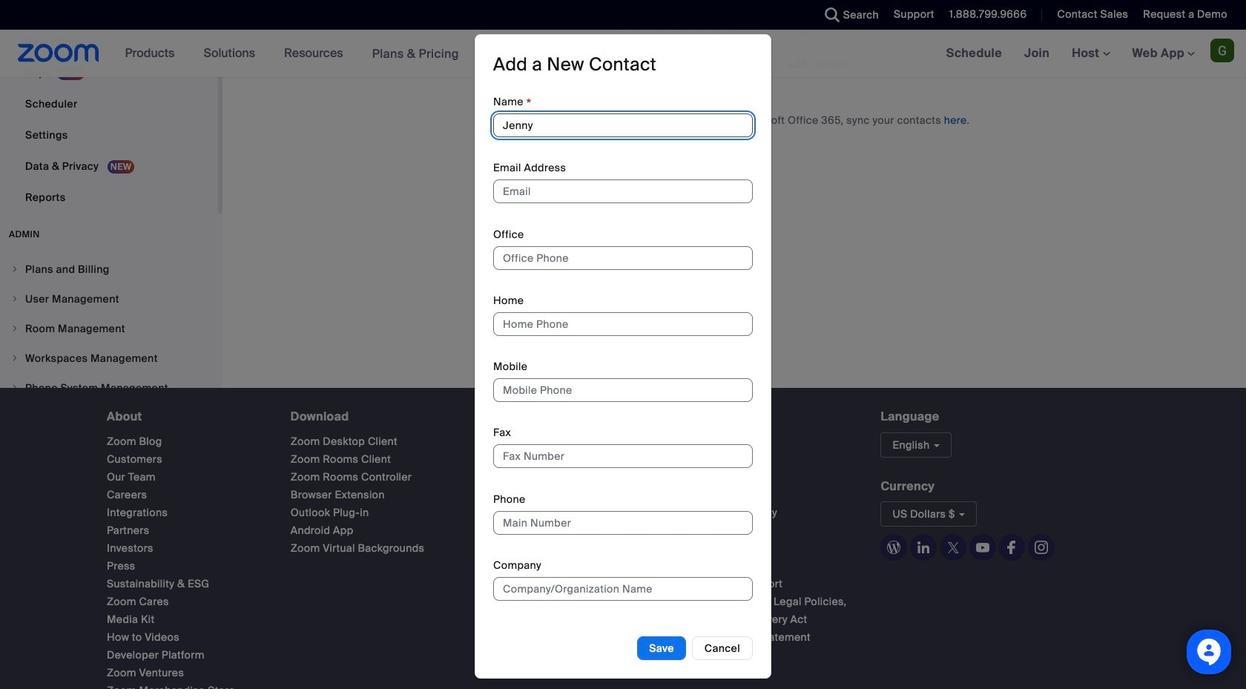 Task type: vqa. For each thing, say whether or not it's contained in the screenshot.
Dec
no



Task type: describe. For each thing, give the bounding box(es) containing it.
personal menu menu
[[0, 0, 218, 214]]

2 heading from the left
[[291, 410, 467, 423]]

Main Number text field
[[494, 511, 753, 535]]

Home Phone text field
[[494, 312, 753, 336]]

zoom logo image
[[18, 44, 99, 62]]

1 heading from the left
[[107, 410, 264, 423]]

product information navigation
[[114, 30, 470, 78]]



Task type: locate. For each thing, give the bounding box(es) containing it.
admin menu menu
[[0, 255, 218, 463]]

banner
[[0, 30, 1247, 78]]

3 heading from the left
[[688, 410, 855, 423]]

0 horizontal spatial heading
[[107, 410, 264, 423]]

heading
[[107, 410, 264, 423], [291, 410, 467, 423], [688, 410, 855, 423]]

Mobile Phone text field
[[494, 379, 753, 402]]

First and Last Name text field
[[494, 114, 753, 137]]

2 horizontal spatial heading
[[688, 410, 855, 423]]

0 horizontal spatial add image
[[618, 56, 628, 71]]

Fax Number text field
[[494, 445, 753, 469]]

add image
[[618, 56, 628, 71], [771, 57, 781, 71]]

Email text field
[[494, 180, 753, 204]]

Company/Organization Name text field
[[494, 577, 753, 601]]

meetings navigation
[[936, 30, 1247, 78]]

1 horizontal spatial heading
[[291, 410, 467, 423]]

1 horizontal spatial add image
[[771, 57, 781, 71]]

Office Phone text field
[[494, 246, 753, 270]]

dialog
[[475, 34, 772, 679]]



